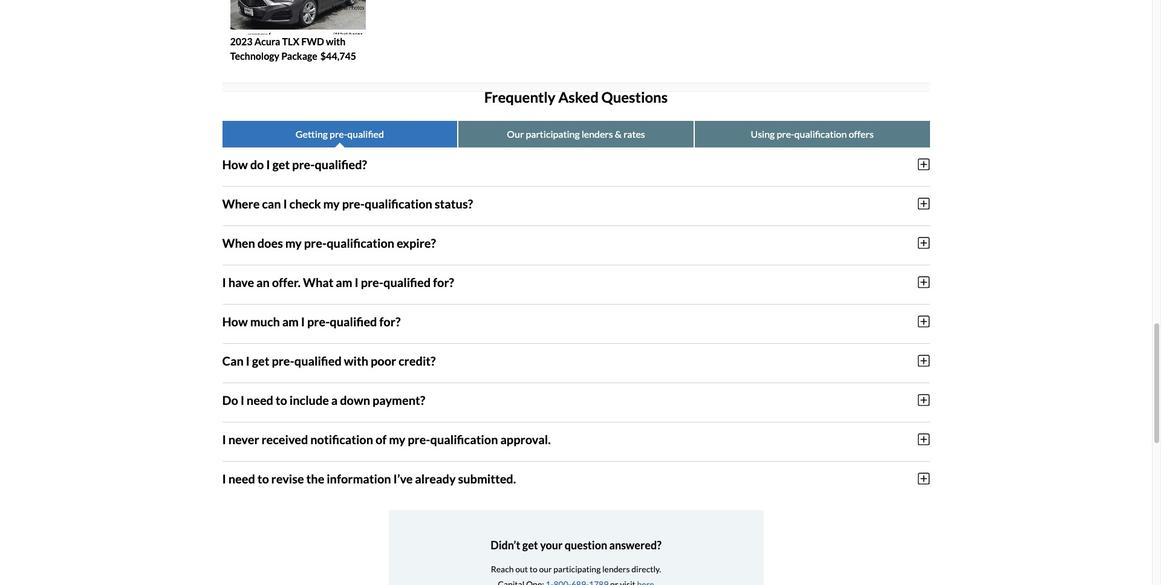 Task type: locate. For each thing, give the bounding box(es) containing it.
when does my pre-qualification expire?
[[222, 236, 436, 250]]

my right of
[[389, 432, 406, 447]]

1 vertical spatial for?
[[380, 314, 401, 329]]

0 vertical spatial with
[[326, 36, 346, 47]]

frequently asked questions tab list
[[222, 121, 930, 147]]

how for how much am i pre-qualified for?
[[222, 314, 248, 329]]

qualified up qualified?
[[347, 128, 384, 140]]

to
[[276, 393, 287, 408], [258, 472, 269, 486], [530, 565, 538, 575]]

0 vertical spatial get
[[273, 157, 290, 172]]

getting
[[296, 128, 328, 140]]

qualified down expire?
[[384, 275, 431, 290]]

qualified up do i need to include a down payment?
[[295, 354, 342, 368]]

2 vertical spatial my
[[389, 432, 406, 447]]

4 plus square image from the top
[[919, 433, 930, 446]]

asked
[[559, 88, 599, 106]]

to left revise
[[258, 472, 269, 486]]

plus square image
[[919, 158, 930, 171], [919, 236, 930, 250], [919, 354, 930, 368], [919, 433, 930, 446]]

&
[[615, 128, 622, 140]]

i never received notification of my pre-qualification approval. button
[[222, 423, 930, 457]]

for?
[[433, 275, 454, 290], [380, 314, 401, 329]]

with up $44,745
[[326, 36, 346, 47]]

i have an offer. what am i pre-qualified for?
[[222, 275, 454, 290]]

offers
[[849, 128, 874, 140]]

my inside the i never received notification of my pre-qualification approval. button
[[389, 432, 406, 447]]

plus square image inside the when does my pre-qualification expire? button
[[919, 236, 930, 250]]

to inside button
[[276, 393, 287, 408]]

when
[[222, 236, 255, 250]]

2 horizontal spatial to
[[530, 565, 538, 575]]

1 horizontal spatial get
[[273, 157, 290, 172]]

qualification left offers on the right top of page
[[795, 128, 847, 140]]

0 vertical spatial am
[[336, 275, 353, 290]]

for? down expire?
[[433, 275, 454, 290]]

check
[[290, 196, 321, 211]]

my right check
[[323, 196, 340, 211]]

qualification up expire?
[[365, 196, 433, 211]]

1 vertical spatial to
[[258, 472, 269, 486]]

0 horizontal spatial for?
[[380, 314, 401, 329]]

2023
[[230, 36, 253, 47]]

get
[[273, 157, 290, 172], [252, 354, 270, 368], [523, 539, 538, 552]]

pre-
[[330, 128, 348, 140], [777, 128, 795, 140], [292, 157, 315, 172], [342, 196, 365, 211], [304, 236, 327, 250], [361, 275, 384, 290], [307, 314, 330, 329], [272, 354, 295, 368], [408, 432, 431, 447]]

how left much
[[222, 314, 248, 329]]

1 vertical spatial need
[[228, 472, 255, 486]]

how much am i pre-qualified for?
[[222, 314, 401, 329]]

your
[[540, 539, 563, 552]]

0 horizontal spatial get
[[252, 354, 270, 368]]

qualified inside button
[[384, 275, 431, 290]]

our
[[539, 565, 552, 575]]

pre- right getting
[[330, 128, 348, 140]]

participating right the our on the left top
[[526, 128, 580, 140]]

do i need to include a down payment? button
[[222, 383, 930, 417]]

plus square image inside i have an offer. what am i pre-qualified for? button
[[919, 276, 930, 289]]

how
[[222, 157, 248, 172], [222, 314, 248, 329]]

much
[[250, 314, 280, 329]]

fwd
[[302, 36, 324, 47]]

qualified
[[347, 128, 384, 140], [384, 275, 431, 290], [330, 314, 377, 329], [295, 354, 342, 368]]

1 plus square image from the top
[[919, 158, 930, 171]]

frequently asked questions
[[485, 88, 668, 106]]

my inside the when does my pre-qualification expire? button
[[285, 236, 302, 250]]

lenders left & at the top right
[[582, 128, 613, 140]]

plus square image for when does my pre-qualification expire?
[[919, 236, 930, 250]]

1 horizontal spatial to
[[276, 393, 287, 408]]

plus square image inside do i need to include a down payment? button
[[919, 394, 930, 407]]

payment?
[[373, 393, 425, 408]]

2 plus square image from the top
[[919, 236, 930, 250]]

with
[[326, 36, 346, 47], [344, 354, 369, 368]]

how inside button
[[222, 157, 248, 172]]

to for reach
[[530, 565, 538, 575]]

with left the poor
[[344, 354, 369, 368]]

to left include
[[276, 393, 287, 408]]

pre- inside button
[[307, 314, 330, 329]]

pre- down getting
[[292, 157, 315, 172]]

0 vertical spatial need
[[247, 393, 273, 408]]

1 horizontal spatial am
[[336, 275, 353, 290]]

qualified inside button
[[330, 314, 377, 329]]

does
[[258, 236, 283, 250]]

lenders left directly.
[[603, 565, 630, 575]]

where can i check my pre-qualification status?
[[222, 196, 473, 211]]

plus square image inside the i never received notification of my pre-qualification approval. button
[[919, 433, 930, 446]]

plus square image for i never received notification of my pre-qualification approval.
[[919, 433, 930, 446]]

for? up the poor
[[380, 314, 401, 329]]

am
[[336, 275, 353, 290], [282, 314, 299, 329]]

am right what
[[336, 275, 353, 290]]

1 vertical spatial am
[[282, 314, 299, 329]]

1 plus square image from the top
[[919, 197, 930, 210]]

2 vertical spatial to
[[530, 565, 538, 575]]

credit?
[[399, 354, 436, 368]]

1 vertical spatial my
[[285, 236, 302, 250]]

plus square image for pre-
[[919, 276, 930, 289]]

frequently
[[485, 88, 556, 106]]

my
[[323, 196, 340, 211], [285, 236, 302, 250], [389, 432, 406, 447]]

2 horizontal spatial get
[[523, 539, 538, 552]]

2 how from the top
[[222, 314, 248, 329]]

0 vertical spatial how
[[222, 157, 248, 172]]

my right does
[[285, 236, 302, 250]]

5 plus square image from the top
[[919, 472, 930, 486]]

i
[[266, 157, 270, 172], [283, 196, 287, 211], [222, 275, 226, 290], [355, 275, 359, 290], [301, 314, 305, 329], [246, 354, 250, 368], [241, 393, 244, 408], [222, 432, 226, 447], [222, 472, 226, 486]]

1 horizontal spatial for?
[[433, 275, 454, 290]]

2 plus square image from the top
[[919, 276, 930, 289]]

0 vertical spatial my
[[323, 196, 340, 211]]

a
[[331, 393, 338, 408]]

0 vertical spatial to
[[276, 393, 287, 408]]

need down never
[[228, 472, 255, 486]]

plus square image inside how do i get pre-qualified? button
[[919, 158, 930, 171]]

pre- up what
[[304, 236, 327, 250]]

1 horizontal spatial my
[[323, 196, 340, 211]]

$44,745
[[321, 50, 356, 62]]

participating down didn't get your question answered?
[[554, 565, 601, 575]]

1 vertical spatial how
[[222, 314, 248, 329]]

include
[[290, 393, 329, 408]]

0 horizontal spatial am
[[282, 314, 299, 329]]

participating
[[526, 128, 580, 140], [554, 565, 601, 575]]

am right much
[[282, 314, 299, 329]]

0 horizontal spatial my
[[285, 236, 302, 250]]

pre- right of
[[408, 432, 431, 447]]

when does my pre-qualification expire? button
[[222, 226, 930, 260]]

plus square image for already
[[919, 472, 930, 486]]

3 plus square image from the top
[[919, 354, 930, 368]]

2 horizontal spatial my
[[389, 432, 406, 447]]

pre- down what
[[307, 314, 330, 329]]

to inside button
[[258, 472, 269, 486]]

need right 'do'
[[247, 393, 273, 408]]

didn't
[[491, 539, 521, 552]]

3 plus square image from the top
[[919, 315, 930, 328]]

to right out
[[530, 565, 538, 575]]

0 vertical spatial for?
[[433, 275, 454, 290]]

do i need to include a down payment?
[[222, 393, 425, 408]]

0 vertical spatial participating
[[526, 128, 580, 140]]

plus square image
[[919, 197, 930, 210], [919, 276, 930, 289], [919, 315, 930, 328], [919, 394, 930, 407], [919, 472, 930, 486]]

plus square image for can i get pre-qualified with poor credit?
[[919, 354, 930, 368]]

1 vertical spatial get
[[252, 354, 270, 368]]

i've
[[394, 472, 413, 486]]

how much am i pre-qualified for? button
[[222, 305, 930, 339]]

get right can
[[252, 354, 270, 368]]

getting pre-qualified button
[[222, 121, 458, 147]]

i never received notification of my pre-qualification approval.
[[222, 432, 551, 447]]

get left the your
[[523, 539, 538, 552]]

4 plus square image from the top
[[919, 394, 930, 407]]

pre- right what
[[361, 275, 384, 290]]

plus square image inside i need to revise the information i've already submitted. button
[[919, 472, 930, 486]]

an
[[257, 275, 270, 290]]

using pre-qualification offers button
[[695, 121, 930, 147]]

0 horizontal spatial to
[[258, 472, 269, 486]]

qualification
[[795, 128, 847, 140], [365, 196, 433, 211], [327, 236, 395, 250], [431, 432, 498, 447]]

lenders
[[582, 128, 613, 140], [603, 565, 630, 575]]

plus square image inside where can i check my pre-qualification status? button
[[919, 197, 930, 210]]

qualified down i have an offer. what am i pre-qualified for?
[[330, 314, 377, 329]]

1 how from the top
[[222, 157, 248, 172]]

0 vertical spatial lenders
[[582, 128, 613, 140]]

1 vertical spatial with
[[344, 354, 369, 368]]

get right the do
[[273, 157, 290, 172]]

qualification down the where can i check my pre-qualification status?
[[327, 236, 395, 250]]

how left the do
[[222, 157, 248, 172]]

how inside button
[[222, 314, 248, 329]]

getting pre-qualified
[[296, 128, 384, 140]]

qualification inside frequently asked questions tab list
[[795, 128, 847, 140]]

need
[[247, 393, 273, 408], [228, 472, 255, 486]]

plus square image inside can i get pre-qualified with poor credit? button
[[919, 354, 930, 368]]

get inside button
[[252, 354, 270, 368]]



Task type: describe. For each thing, give the bounding box(es) containing it.
down
[[340, 393, 370, 408]]

received
[[262, 432, 308, 447]]

revise
[[271, 472, 304, 486]]

our participating lenders & rates button
[[459, 121, 694, 147]]

i have an offer. what am i pre-qualified for? button
[[222, 265, 930, 299]]

approval.
[[501, 432, 551, 447]]

1 vertical spatial participating
[[554, 565, 601, 575]]

am inside how much am i pre-qualified for? button
[[282, 314, 299, 329]]

how do i get pre-qualified? button
[[222, 147, 930, 181]]

qualified?
[[315, 157, 367, 172]]

plus square image for status?
[[919, 197, 930, 210]]

where
[[222, 196, 260, 211]]

get inside button
[[273, 157, 290, 172]]

status?
[[435, 196, 473, 211]]

rates
[[624, 128, 645, 140]]

can
[[262, 196, 281, 211]]

using pre-qualification offers
[[751, 128, 874, 140]]

poor
[[371, 354, 396, 368]]

submitted.
[[458, 472, 516, 486]]

need inside button
[[228, 472, 255, 486]]

can i get pre-qualified with poor credit?
[[222, 354, 436, 368]]

of
[[376, 432, 387, 447]]

didn't get your question answered?
[[491, 539, 662, 552]]

plus square image inside how much am i pre-qualified for? button
[[919, 315, 930, 328]]

pre- down qualified?
[[342, 196, 365, 211]]

for? inside how much am i pre-qualified for? button
[[380, 314, 401, 329]]

question
[[565, 539, 608, 552]]

am inside i have an offer. what am i pre-qualified for? button
[[336, 275, 353, 290]]

plus square image for payment?
[[919, 394, 930, 407]]

need inside button
[[247, 393, 273, 408]]

with inside 2023 acura tlx fwd with technology package
[[326, 36, 346, 47]]

do
[[250, 157, 264, 172]]

where can i check my pre-qualification status? button
[[222, 187, 930, 221]]

do
[[222, 393, 238, 408]]

qualified inside frequently asked questions tab list
[[347, 128, 384, 140]]

information
[[327, 472, 391, 486]]

notification
[[311, 432, 373, 447]]

pre- down much
[[272, 354, 295, 368]]

questions
[[602, 88, 668, 106]]

can
[[222, 354, 244, 368]]

1 vertical spatial lenders
[[603, 565, 630, 575]]

2023 acura tlx fwd with technology package
[[230, 36, 346, 62]]

our participating lenders & rates
[[507, 128, 645, 140]]

to for i
[[258, 472, 269, 486]]

expire?
[[397, 236, 436, 250]]

qualification up submitted.
[[431, 432, 498, 447]]

answered?
[[610, 539, 662, 552]]

out
[[516, 565, 528, 575]]

already
[[415, 472, 456, 486]]

have
[[228, 275, 254, 290]]

getting pre-qualified tab panel
[[222, 147, 930, 501]]

reach
[[491, 565, 514, 575]]

participating inside button
[[526, 128, 580, 140]]

never
[[228, 432, 259, 447]]

using
[[751, 128, 775, 140]]

the
[[306, 472, 325, 486]]

my inside where can i check my pre-qualification status? button
[[323, 196, 340, 211]]

reach out to our participating lenders directly.
[[491, 565, 661, 575]]

2 vertical spatial get
[[523, 539, 538, 552]]

our
[[507, 128, 524, 140]]

what
[[303, 275, 334, 290]]

can i get pre-qualified with poor credit? button
[[222, 344, 930, 378]]

offer.
[[272, 275, 301, 290]]

lenders inside button
[[582, 128, 613, 140]]

package
[[281, 50, 318, 62]]

i need to revise the information i've already submitted. button
[[222, 462, 930, 496]]

how do i get pre-qualified?
[[222, 157, 367, 172]]

for? inside i have an offer. what am i pre-qualified for? button
[[433, 275, 454, 290]]

how for how do i get pre-qualified?
[[222, 157, 248, 172]]

with inside button
[[344, 354, 369, 368]]

pre- right using
[[777, 128, 795, 140]]

directly.
[[632, 565, 661, 575]]

tlx
[[282, 36, 300, 47]]

plus square image for how do i get pre-qualified?
[[919, 158, 930, 171]]

technology
[[230, 50, 280, 62]]

i need to revise the information i've already submitted.
[[222, 472, 516, 486]]

acura
[[255, 36, 280, 47]]



Task type: vqa. For each thing, say whether or not it's contained in the screenshot.
seat,Power
no



